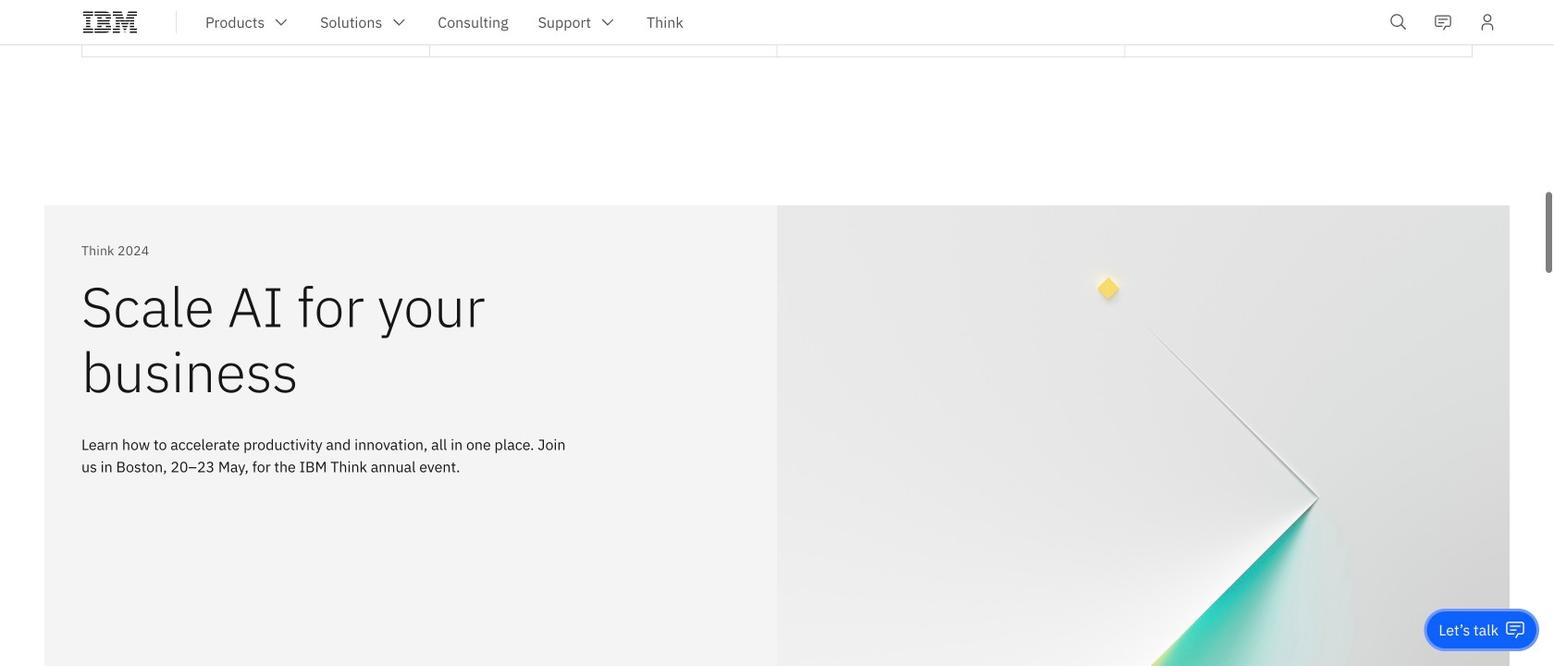 Task type: locate. For each thing, give the bounding box(es) containing it.
let's talk element
[[1439, 620, 1499, 640]]



